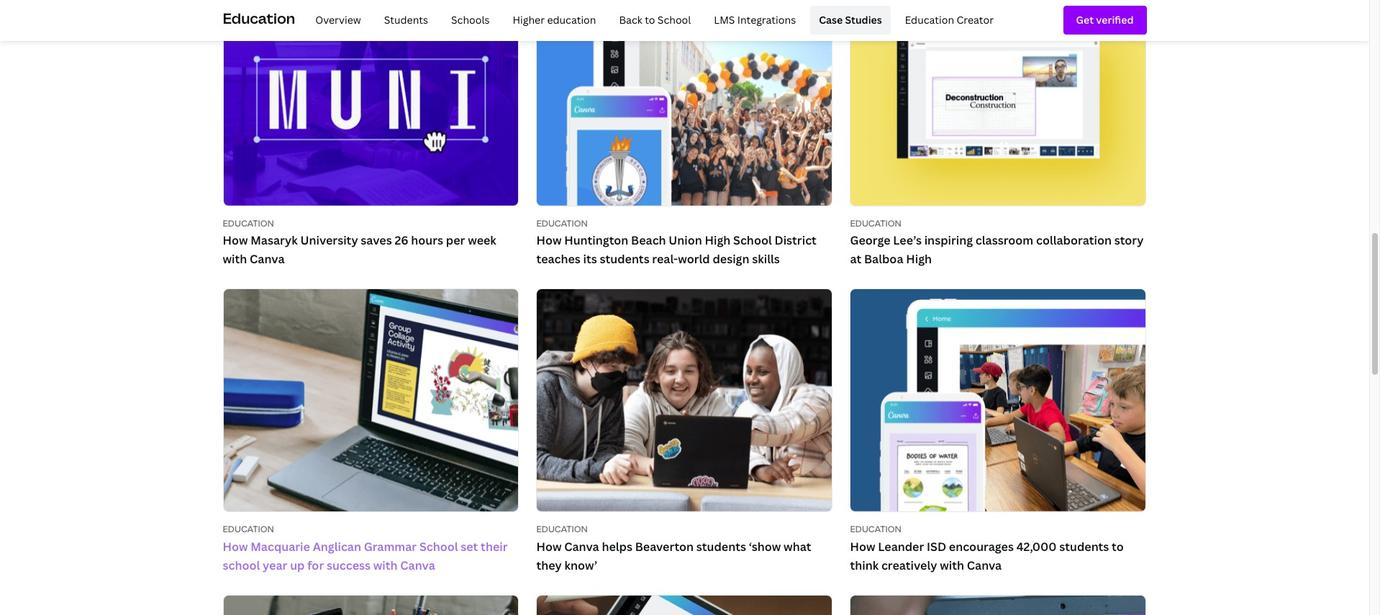 Task type: vqa. For each thing, say whether or not it's contained in the screenshot.
Education in the Education How Macquarie Anglican Grammar School set their school year up for success with Canva
yes



Task type: locate. For each thing, give the bounding box(es) containing it.
menu bar
[[301, 6, 1003, 35]]

saves
[[361, 233, 392, 249]]

canva down the "encourages"
[[967, 558, 1002, 573]]

how left the masaryk
[[223, 233, 248, 249]]

lms integrations link
[[706, 6, 805, 35]]

how for how leander isd encourages 42,000 students to think creatively with canva
[[851, 539, 876, 555]]

case studies link
[[811, 6, 891, 35]]

case
[[819, 13, 843, 26]]

grammar
[[364, 539, 417, 555]]

they
[[537, 558, 562, 573]]

2 horizontal spatial with
[[940, 558, 965, 573]]

1 horizontal spatial school
[[658, 13, 691, 26]]

2 vertical spatial school
[[420, 539, 458, 555]]

students inside the education how leander isd encourages 42,000 students to think creatively with canva
[[1060, 539, 1110, 555]]

0 horizontal spatial school
[[420, 539, 458, 555]]

education how huntington beach union high school district teaches its students real-world design skills
[[537, 217, 817, 267]]

canva down the masaryk
[[250, 251, 285, 267]]

education for education creator
[[906, 13, 955, 26]]

how up teaches
[[537, 233, 562, 249]]

education inside the education how macquarie anglican grammar school set their school year up for success with canva
[[223, 524, 274, 536]]

0 horizontal spatial with
[[223, 251, 247, 267]]

how for how canva helps beaverton students 'show what they know'
[[537, 539, 562, 555]]

1 horizontal spatial with
[[374, 558, 398, 573]]

canva inside the education how masaryk university saves 26 hours per week with canva
[[250, 251, 285, 267]]

education
[[223, 8, 295, 28], [906, 13, 955, 26], [223, 217, 274, 229], [537, 217, 588, 229], [851, 217, 902, 229], [223, 524, 274, 536], [537, 524, 588, 536], [851, 524, 902, 536]]

education how macquarie anglican grammar school set their school year up for success with canva
[[223, 524, 508, 573]]

menu bar containing overview
[[301, 6, 1003, 35]]

high down lee's
[[907, 251, 932, 267]]

schools link
[[443, 6, 499, 35]]

how inside the education how masaryk university saves 26 hours per week with canva
[[223, 233, 248, 249]]

back
[[620, 13, 643, 26]]

canva inside the education how macquarie anglican grammar school set their school year up for success with canva
[[401, 558, 435, 573]]

how up school
[[223, 539, 248, 555]]

students link
[[376, 6, 437, 35]]

2 horizontal spatial school
[[734, 233, 772, 249]]

education for education how canva helps beaverton students 'show what they know'
[[537, 524, 588, 536]]

students
[[600, 251, 650, 267], [697, 539, 747, 555], [1060, 539, 1110, 555]]

canva
[[250, 251, 285, 267], [565, 539, 600, 555], [401, 558, 435, 573], [967, 558, 1002, 573]]

schools
[[451, 13, 490, 26]]

studies
[[846, 13, 882, 26]]

education inside education how huntington beach union high school district teaches its students real-world design skills
[[537, 217, 588, 229]]

higher education
[[513, 13, 596, 26]]

education inside education how canva helps beaverton students 'show what they know'
[[537, 524, 588, 536]]

george
[[851, 233, 891, 249]]

leander
[[879, 539, 925, 555]]

education for education how macquarie anglican grammar school set their school year up for success with canva
[[223, 524, 274, 536]]

success
[[327, 558, 371, 573]]

union
[[669, 233, 703, 249]]

how inside education how canva helps beaverton students 'show what they know'
[[537, 539, 562, 555]]

students left ''show'
[[697, 539, 747, 555]]

how for how masaryk university saves 26 hours per week with canva
[[223, 233, 248, 249]]

school up skills in the right top of the page
[[734, 233, 772, 249]]

beaverton
[[635, 539, 694, 555]]

o'dea high school canva design on laptop image
[[224, 596, 519, 616]]

education inside the education how leander isd encourages 42,000 students to think creatively with canva
[[851, 524, 902, 536]]

students inside education how canva helps beaverton students 'show what they know'
[[697, 539, 747, 555]]

school right back
[[658, 13, 691, 26]]

education how leander isd encourages 42,000 students to think creatively with canva
[[851, 524, 1124, 573]]

skills
[[753, 251, 780, 267]]

0 vertical spatial to
[[645, 13, 656, 26]]

school
[[658, 13, 691, 26], [734, 233, 772, 249], [420, 539, 458, 555]]

higher education link
[[504, 6, 605, 35]]

1 horizontal spatial to
[[1112, 539, 1124, 555]]

1 horizontal spatial high
[[907, 251, 932, 267]]

education creator
[[906, 13, 994, 26]]

0 horizontal spatial high
[[705, 233, 731, 249]]

1 horizontal spatial students
[[697, 539, 747, 555]]

how inside education how huntington beach union high school district teaches its students real-world design skills
[[537, 233, 562, 249]]

26
[[395, 233, 409, 249]]

0 vertical spatial school
[[658, 13, 691, 26]]

creatively
[[882, 558, 938, 573]]

to
[[645, 13, 656, 26], [1112, 539, 1124, 555]]

education inside education george lee's inspiring classroom collaboration story at balboa high
[[851, 217, 902, 229]]

how up they
[[537, 539, 562, 555]]

set
[[461, 539, 478, 555]]

university
[[301, 233, 358, 249]]

canva up know'
[[565, 539, 600, 555]]

week
[[468, 233, 497, 249]]

encourages
[[950, 539, 1014, 555]]

how inside the education how leander isd encourages 42,000 students to think creatively with canva
[[851, 539, 876, 555]]

education for education how masaryk university saves 26 hours per week with canva
[[223, 217, 274, 229]]

2 horizontal spatial students
[[1060, 539, 1110, 555]]

how up think
[[851, 539, 876, 555]]

school inside the "education" element
[[658, 13, 691, 26]]

education
[[548, 13, 596, 26]]

with inside the education how leander isd encourages 42,000 students to think creatively with canva
[[940, 558, 965, 573]]

1 vertical spatial to
[[1112, 539, 1124, 555]]

high up design
[[705, 233, 731, 249]]

how inside the education how macquarie anglican grammar school set their school year up for success with canva
[[223, 539, 248, 555]]

education how canva helps beaverton students 'show what they know'
[[537, 524, 812, 573]]

students
[[384, 13, 428, 26]]

school
[[223, 558, 260, 573]]

education creator link
[[897, 6, 1003, 35]]

story
[[1115, 233, 1144, 249]]

real-
[[653, 251, 678, 267]]

education george lee's inspiring classroom collaboration story at balboa high
[[851, 217, 1144, 267]]

with
[[223, 251, 247, 267], [374, 558, 398, 573], [940, 558, 965, 573]]

balboa
[[865, 251, 904, 267]]

how for how macquarie anglican grammar school set their school year up for success with canva
[[223, 539, 248, 555]]

1 vertical spatial high
[[907, 251, 932, 267]]

masaryk
[[251, 233, 298, 249]]

helps
[[602, 539, 633, 555]]

menu bar inside the "education" element
[[301, 6, 1003, 35]]

anglican
[[313, 539, 361, 555]]

high
[[705, 233, 731, 249], [907, 251, 932, 267]]

students down beach
[[600, 251, 650, 267]]

how
[[223, 233, 248, 249], [537, 233, 562, 249], [223, 539, 248, 555], [537, 539, 562, 555], [851, 539, 876, 555]]

0 vertical spatial high
[[705, 233, 731, 249]]

school left set
[[420, 539, 458, 555]]

think
[[851, 558, 879, 573]]

students right 42,000
[[1060, 539, 1110, 555]]

know'
[[565, 558, 598, 573]]

1 vertical spatial school
[[734, 233, 772, 249]]

education inside the education how masaryk university saves 26 hours per week with canva
[[223, 217, 274, 229]]

0 horizontal spatial to
[[645, 13, 656, 26]]

integrations
[[738, 13, 796, 26]]

canva down grammar at the bottom left of the page
[[401, 558, 435, 573]]

42,000
[[1017, 539, 1057, 555]]

district
[[775, 233, 817, 249]]

0 horizontal spatial students
[[600, 251, 650, 267]]



Task type: describe. For each thing, give the bounding box(es) containing it.
education for education how leander isd encourages 42,000 students to think creatively with canva
[[851, 524, 902, 536]]

back to school link
[[611, 6, 700, 35]]

up
[[290, 558, 305, 573]]

what
[[784, 539, 812, 555]]

canva inside the education how leander isd encourages 42,000 students to think creatively with canva
[[967, 558, 1002, 573]]

with inside the education how macquarie anglican grammar school set their school year up for success with canva
[[374, 558, 398, 573]]

overview link
[[307, 6, 370, 35]]

at
[[851, 251, 862, 267]]

macquarie
[[251, 539, 310, 555]]

huntington
[[565, 233, 629, 249]]

students inside education how huntington beach union high school district teaches its students real-world design skills
[[600, 251, 650, 267]]

overview
[[315, 13, 361, 26]]

high inside education george lee's inspiring classroom collaboration story at balboa high
[[907, 251, 932, 267]]

back to school
[[620, 13, 691, 26]]

leander school district thumbnail image
[[851, 290, 1147, 512]]

for
[[308, 558, 324, 573]]

education for education how huntington beach union high school district teaches its students real-world design skills
[[537, 217, 588, 229]]

creator
[[957, 13, 994, 26]]

lee's
[[894, 233, 922, 249]]

to inside the education how leander isd encourages 42,000 students to think creatively with canva
[[1112, 539, 1124, 555]]

year
[[263, 558, 288, 573]]

teaches
[[537, 251, 581, 267]]

its
[[584, 251, 597, 267]]

to inside the "education" element
[[645, 13, 656, 26]]

hours
[[411, 233, 444, 249]]

education element
[[223, 0, 1147, 40]]

education for education
[[223, 8, 295, 28]]

world
[[678, 251, 710, 267]]

beach
[[631, 233, 666, 249]]

education for education george lee's inspiring classroom collaboration story at balboa high
[[851, 217, 902, 229]]

design
[[713, 251, 750, 267]]

isd
[[927, 539, 947, 555]]

case studies
[[819, 13, 882, 26]]

collaboration
[[1037, 233, 1112, 249]]

per
[[446, 233, 465, 249]]

inspiring
[[925, 233, 974, 249]]

with inside the education how masaryk university saves 26 hours per week with canva
[[223, 251, 247, 267]]

canva design files shown in desktop and mobile interfaces image
[[537, 290, 833, 512]]

school inside the education how macquarie anglican grammar school set their school year up for success with canva
[[420, 539, 458, 555]]

high inside education how huntington beach union high school district teaches its students real-world design skills
[[705, 233, 731, 249]]

lms
[[714, 13, 735, 26]]

lms integrations
[[714, 13, 796, 26]]

higher
[[513, 13, 545, 26]]

'show
[[749, 539, 781, 555]]

classroom
[[976, 233, 1034, 249]]

school inside education how huntington beach union high school district teaches its students real-world design skills
[[734, 233, 772, 249]]

their
[[481, 539, 508, 555]]

canva inside education how canva helps beaverton students 'show what they know'
[[565, 539, 600, 555]]

get verified image
[[1077, 12, 1134, 28]]

how for how huntington beach union high school district teaches its students real-world design skills
[[537, 233, 562, 249]]

education how masaryk university saves 26 hours per week with canva
[[223, 217, 497, 267]]



